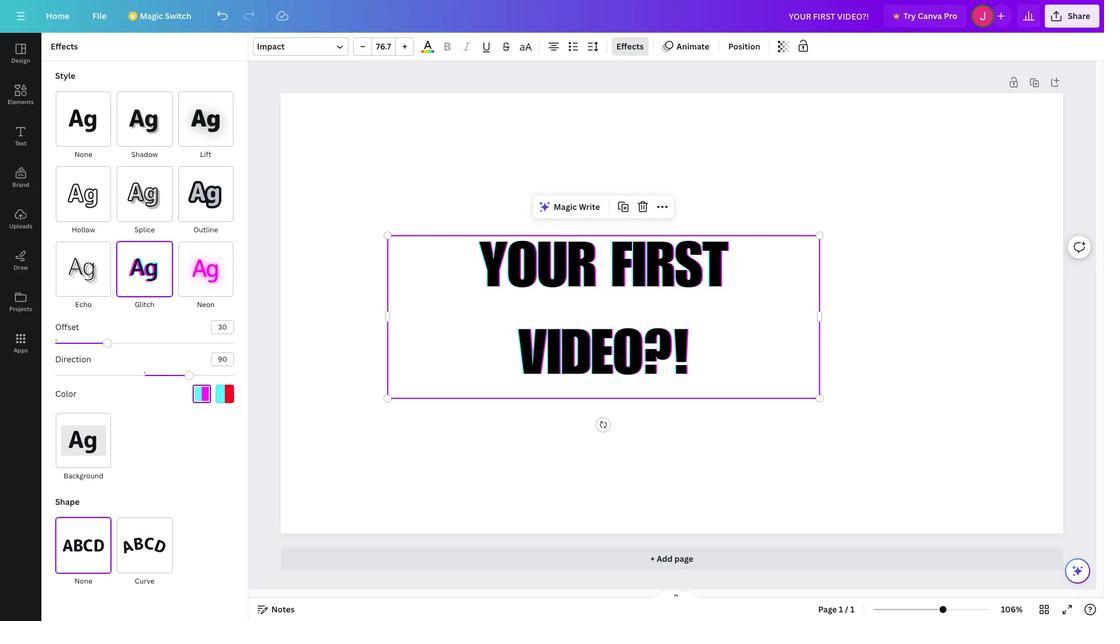 Task type: locate. For each thing, give the bounding box(es) containing it.
0 vertical spatial none button
[[55, 91, 112, 161]]

home link
[[37, 5, 79, 28]]

1 horizontal spatial effects
[[617, 41, 644, 52]]

magic
[[140, 10, 163, 21], [554, 201, 577, 212]]

1 none from the top
[[75, 150, 92, 160]]

2 effects from the left
[[617, 41, 644, 52]]

1 horizontal spatial 1
[[851, 604, 855, 615]]

projects
[[9, 305, 32, 313]]

none button
[[55, 91, 112, 161], [55, 517, 112, 588]]

effects
[[51, 41, 78, 52], [617, 41, 644, 52]]

1 right the '/'
[[851, 604, 855, 615]]

draw
[[13, 263, 28, 272]]

apps button
[[0, 323, 41, 364]]

none inside style element
[[75, 150, 92, 160]]

write
[[579, 201, 600, 212]]

uploads
[[9, 222, 32, 230]]

0 horizontal spatial 1
[[839, 604, 843, 615]]

– – number field
[[376, 41, 392, 52]]

0 vertical spatial magic
[[140, 10, 163, 21]]

background button
[[55, 412, 112, 483]]

+
[[651, 553, 655, 564]]

page
[[675, 553, 694, 564]]

#00ffff, #ff00ff image
[[193, 385, 211, 403]]

none button down style
[[55, 91, 112, 161]]

splice
[[135, 225, 155, 235]]

none
[[75, 150, 92, 160], [75, 576, 92, 586]]

notes
[[272, 604, 295, 615]]

effects up style
[[51, 41, 78, 52]]

magic inside button
[[140, 10, 163, 21]]

try
[[904, 10, 916, 21]]

1 vertical spatial none button
[[55, 517, 112, 588]]

0 horizontal spatial effects
[[51, 41, 78, 52]]

2 1 from the left
[[851, 604, 855, 615]]

splice button
[[116, 166, 173, 236]]

notes button
[[253, 601, 299, 619]]

none inside shape element
[[75, 576, 92, 586]]

outline
[[194, 225, 218, 235]]

glitch button
[[116, 241, 173, 311]]

0 horizontal spatial magic
[[140, 10, 163, 21]]

1 vertical spatial magic
[[554, 201, 577, 212]]

effects left 'animate' dropdown button
[[617, 41, 644, 52]]

magic left 'write' at right
[[554, 201, 577, 212]]

none button down shape on the bottom left of page
[[55, 517, 112, 588]]

1 vertical spatial none
[[75, 576, 92, 586]]

group
[[353, 37, 414, 56]]

impact
[[257, 41, 285, 52]]

magic write
[[554, 201, 600, 212]]

magic left switch
[[140, 10, 163, 21]]

apps
[[14, 346, 28, 354]]

none button for style
[[55, 91, 112, 161]]

2 none from the top
[[75, 576, 92, 586]]

curve
[[135, 576, 155, 586]]

lift
[[200, 150, 211, 160]]

brand
[[12, 181, 29, 189]]

magic switch
[[140, 10, 191, 21]]

text
[[15, 139, 27, 147]]

share
[[1068, 10, 1091, 21]]

2 none button from the top
[[55, 517, 112, 588]]

1 horizontal spatial magic
[[554, 201, 577, 212]]

1 effects from the left
[[51, 41, 78, 52]]

1
[[839, 604, 843, 615], [851, 604, 855, 615]]

none for shape
[[75, 576, 92, 586]]

page 1 / 1
[[819, 604, 855, 615]]

0 vertical spatial none
[[75, 150, 92, 160]]

Direction text field
[[212, 353, 234, 366]]

+ add page
[[651, 553, 694, 564]]

magic inside "button"
[[554, 201, 577, 212]]

try canva pro button
[[884, 5, 967, 28]]

none button inside shape element
[[55, 517, 112, 588]]

canva
[[918, 10, 942, 21]]

animate button
[[658, 37, 714, 56]]

shadow
[[131, 150, 158, 160]]

switch
[[165, 10, 191, 21]]

none button for shape
[[55, 517, 112, 588]]

text button
[[0, 116, 41, 157]]

#00ffff, #ff00ff image
[[193, 385, 211, 403]]

106% button
[[994, 601, 1031, 619]]

#00ffff, #ff0000 image
[[216, 385, 234, 403]]

color
[[55, 388, 77, 399]]

elements button
[[0, 74, 41, 116]]

1 left the '/'
[[839, 604, 843, 615]]

1 none button from the top
[[55, 91, 112, 161]]

home
[[46, 10, 69, 21]]

side panel tab list
[[0, 33, 41, 364]]

show pages image
[[649, 590, 704, 599]]



Task type: vqa. For each thing, say whether or not it's contained in the screenshot.
Text
yes



Task type: describe. For each thing, give the bounding box(es) containing it.
uploads button
[[0, 198, 41, 240]]

file
[[92, 10, 107, 21]]

curve button
[[116, 517, 173, 588]]

direction
[[55, 354, 91, 365]]

hollow
[[72, 225, 95, 235]]

shape
[[55, 497, 80, 508]]

draw button
[[0, 240, 41, 281]]

hollow button
[[55, 166, 112, 236]]

style element
[[51, 70, 234, 483]]

magic write button
[[536, 198, 605, 216]]

outline button
[[178, 166, 234, 236]]

none for style
[[75, 150, 92, 160]]

glitch
[[135, 300, 155, 309]]

magic switch button
[[120, 5, 201, 28]]

position
[[729, 41, 761, 52]]

animate
[[677, 41, 710, 52]]

106%
[[1001, 604, 1023, 615]]

first
[[611, 241, 728, 304]]

impact button
[[253, 37, 349, 56]]

1 1 from the left
[[839, 604, 843, 615]]

canva assistant image
[[1071, 564, 1085, 578]]

position button
[[724, 37, 765, 56]]

effects button
[[612, 37, 649, 56]]

page
[[819, 604, 837, 615]]

+ add page button
[[281, 548, 1064, 571]]

#00ffff, #ff0000 image
[[216, 385, 234, 403]]

echo button
[[55, 241, 112, 311]]

effects inside dropdown button
[[617, 41, 644, 52]]

lift button
[[178, 91, 234, 161]]

share button
[[1045, 5, 1100, 28]]

file button
[[83, 5, 116, 28]]

main menu bar
[[0, 0, 1105, 33]]

brand button
[[0, 157, 41, 198]]

design
[[11, 56, 30, 64]]

try canva pro
[[904, 10, 958, 21]]

style
[[55, 70, 75, 81]]

magic for magic write
[[554, 201, 577, 212]]

your first video?!
[[479, 241, 728, 392]]

background
[[64, 471, 103, 481]]

neon
[[197, 300, 215, 310]]

design button
[[0, 33, 41, 74]]

shadow button
[[116, 91, 173, 161]]

elements
[[8, 98, 34, 106]]

offset
[[55, 322, 79, 333]]

your
[[479, 241, 596, 304]]

add
[[657, 553, 673, 564]]

magic for magic switch
[[140, 10, 163, 21]]

video?!
[[518, 329, 690, 392]]

Offset text field
[[212, 321, 234, 334]]

/
[[845, 604, 849, 615]]

shape element
[[55, 497, 234, 588]]

projects button
[[0, 281, 41, 323]]

color range image
[[422, 50, 434, 53]]

Design title text field
[[780, 5, 880, 28]]

pro
[[944, 10, 958, 21]]

echo
[[75, 300, 92, 309]]

neon button
[[178, 241, 234, 311]]



